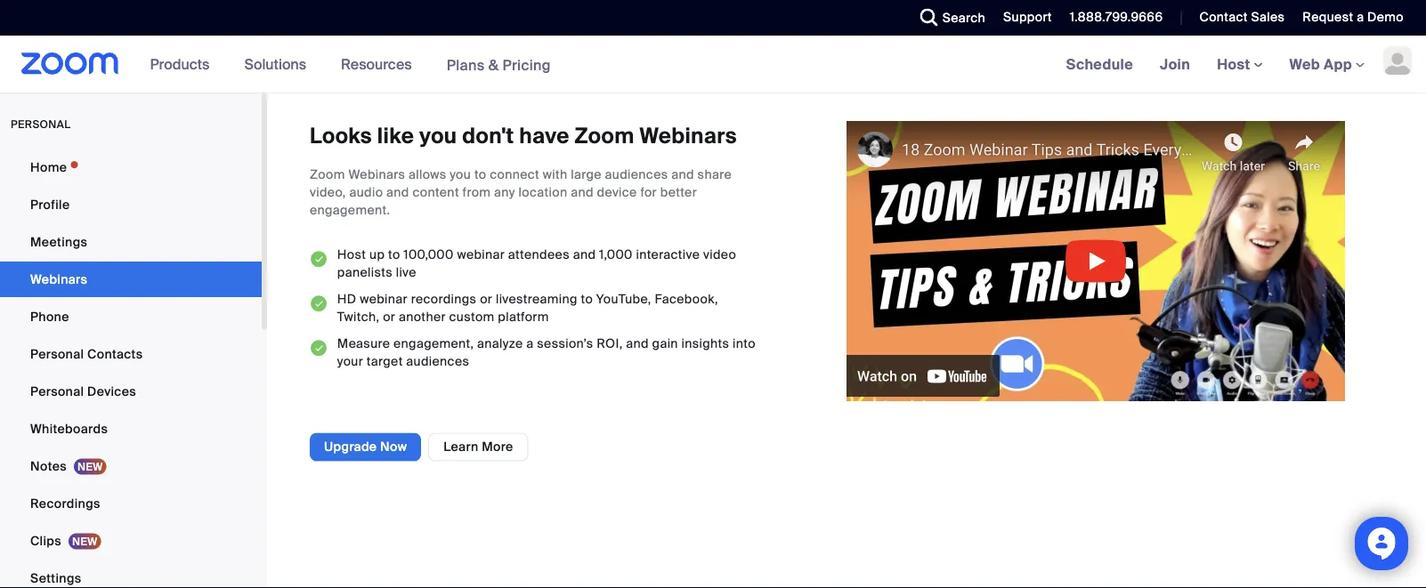 Task type: describe. For each thing, give the bounding box(es) containing it.
meetings link
[[0, 224, 262, 260]]

hd webinar recordings or livestreaming to youtube, facebook, twitch, or another custom platform
[[337, 291, 718, 325]]

up
[[369, 246, 385, 263]]

zoom logo image
[[21, 53, 119, 75]]

contacts
[[87, 346, 143, 362]]

interactive
[[636, 246, 700, 263]]

100,000
[[404, 246, 454, 263]]

host for host
[[1217, 55, 1254, 73]]

solutions button
[[244, 36, 314, 93]]

solutions
[[244, 55, 306, 73]]

engagement.
[[310, 202, 390, 218]]

webinars link
[[0, 262, 262, 297]]

custom
[[449, 309, 495, 325]]

profile link
[[0, 187, 262, 223]]

zoom webinars allows you to connect with large audiences and share video, audio and content from any location and device for better engagement.
[[310, 166, 732, 218]]

zoom inside zoom webinars allows you to connect with large audiences and share video, audio and content from any location and device for better engagement.
[[310, 166, 345, 183]]

panelists
[[337, 264, 393, 281]]

meetings
[[30, 234, 87, 250]]

location
[[518, 184, 567, 201]]

have
[[519, 122, 569, 150]]

settings link
[[0, 561, 262, 588]]

engagement,
[[394, 335, 474, 352]]

request a demo
[[1303, 9, 1404, 25]]

recordings
[[30, 495, 100, 512]]

measure engagement, analyze a session's roi, and gain insights into your target audiences
[[337, 335, 756, 370]]

twitch,
[[337, 309, 380, 325]]

contact sales
[[1200, 9, 1285, 25]]

and up better
[[671, 166, 694, 183]]

video
[[703, 246, 736, 263]]

any
[[494, 184, 515, 201]]

demo
[[1367, 9, 1404, 25]]

upgrade now button
[[310, 433, 421, 462]]

personal for personal devices
[[30, 383, 84, 400]]

meetings navigation
[[1053, 36, 1426, 94]]

plans & pricing
[[447, 55, 551, 74]]

web app
[[1290, 55, 1352, 73]]

share
[[698, 166, 732, 183]]

home link
[[0, 150, 262, 185]]

measure
[[337, 335, 390, 352]]

recordings
[[411, 291, 477, 307]]

recordings link
[[0, 486, 262, 522]]

roi,
[[597, 335, 623, 352]]

learn
[[444, 439, 478, 455]]

your
[[337, 353, 363, 370]]

insights
[[682, 335, 729, 352]]

profile
[[30, 196, 70, 213]]

product information navigation
[[137, 36, 564, 94]]

for
[[640, 184, 657, 201]]

contact
[[1200, 9, 1248, 25]]

web app button
[[1290, 55, 1365, 73]]

personal menu menu
[[0, 150, 262, 588]]

upgrade
[[324, 439, 377, 455]]

host button
[[1217, 55, 1263, 73]]

session's
[[537, 335, 593, 352]]

attendees
[[508, 246, 570, 263]]

with
[[543, 166, 568, 183]]

device
[[597, 184, 637, 201]]

large
[[571, 166, 602, 183]]

support
[[1003, 9, 1052, 25]]

search
[[942, 9, 986, 26]]

host up to 100,000 webinar attendees and 1,000 interactive video panelists live
[[337, 246, 736, 281]]

join link
[[1147, 36, 1204, 93]]

audiences inside zoom webinars allows you to connect with large audiences and share video, audio and content from any location and device for better engagement.
[[605, 166, 668, 183]]

plans
[[447, 55, 485, 74]]

allows
[[409, 166, 447, 183]]

schedule
[[1066, 55, 1133, 73]]

audio
[[349, 184, 383, 201]]

sales
[[1251, 9, 1285, 25]]

from
[[463, 184, 491, 201]]

products
[[150, 55, 210, 73]]

another
[[399, 309, 446, 325]]

request
[[1303, 9, 1353, 25]]

analyze
[[477, 335, 523, 352]]

settings
[[30, 570, 81, 587]]

0 vertical spatial a
[[1357, 9, 1364, 25]]

resources button
[[341, 36, 420, 93]]

to inside zoom webinars allows you to connect with large audiences and share video, audio and content from any location and device for better engagement.
[[474, 166, 486, 183]]

app
[[1324, 55, 1352, 73]]

clips link
[[0, 523, 262, 559]]

personal contacts
[[30, 346, 143, 362]]

search button
[[907, 0, 990, 36]]

looks
[[310, 122, 372, 150]]

1.888.799.9666
[[1070, 9, 1163, 25]]

you inside zoom webinars allows you to connect with large audiences and share video, audio and content from any location and device for better engagement.
[[450, 166, 471, 183]]

and inside measure engagement, analyze a session's roi, and gain insights into your target audiences
[[626, 335, 649, 352]]

platform
[[498, 309, 549, 325]]

phone
[[30, 308, 69, 325]]



Task type: vqa. For each thing, say whether or not it's contained in the screenshot.
Date Range Picker End field
no



Task type: locate. For each thing, give the bounding box(es) containing it.
banner containing products
[[0, 36, 1426, 94]]

learn more button
[[428, 433, 528, 462]]

banner
[[0, 36, 1426, 94]]

host
[[1217, 55, 1254, 73], [337, 246, 366, 263]]

now
[[380, 439, 407, 455]]

and right audio
[[386, 184, 409, 201]]

looks like you don't have zoom webinars
[[310, 122, 737, 150]]

2 vertical spatial to
[[581, 291, 593, 307]]

a inside measure engagement, analyze a session's roi, and gain insights into your target audiences
[[526, 335, 534, 352]]

0 horizontal spatial webinars
[[30, 271, 87, 288]]

1 horizontal spatial webinars
[[348, 166, 405, 183]]

pricing
[[502, 55, 551, 74]]

learn more
[[444, 439, 513, 455]]

personal devices
[[30, 383, 136, 400]]

notes link
[[0, 449, 262, 484]]

1 vertical spatial webinars
[[348, 166, 405, 183]]

products button
[[150, 36, 218, 93]]

a
[[1357, 9, 1364, 25], [526, 335, 534, 352]]

audiences
[[605, 166, 668, 183], [406, 353, 469, 370]]

or up custom
[[480, 291, 492, 307]]

facebook,
[[655, 291, 718, 307]]

webinars up audio
[[348, 166, 405, 183]]

resources
[[341, 55, 412, 73]]

to right up
[[388, 246, 400, 263]]

a left demo
[[1357, 9, 1364, 25]]

personal for personal contacts
[[30, 346, 84, 362]]

audiences down engagement,
[[406, 353, 469, 370]]

0 vertical spatial webinar
[[457, 246, 505, 263]]

upgrade now
[[324, 439, 407, 455]]

0 horizontal spatial a
[[526, 335, 534, 352]]

personal up the whiteboards
[[30, 383, 84, 400]]

0 horizontal spatial webinar
[[360, 291, 408, 307]]

don't
[[462, 122, 514, 150]]

personal
[[11, 118, 71, 131]]

whiteboards link
[[0, 411, 262, 447]]

you up allows in the left top of the page
[[419, 122, 457, 150]]

gain
[[652, 335, 678, 352]]

to left youtube,
[[581, 291, 593, 307]]

0 horizontal spatial to
[[388, 246, 400, 263]]

and left 1,000
[[573, 246, 596, 263]]

devices
[[87, 383, 136, 400]]

1 horizontal spatial audiences
[[605, 166, 668, 183]]

webinar right the 100,000 at the left top
[[457, 246, 505, 263]]

hd
[[337, 291, 357, 307]]

webinar inside host up to 100,000 webinar attendees and 1,000 interactive video panelists live
[[457, 246, 505, 263]]

1 vertical spatial host
[[337, 246, 366, 263]]

home
[[30, 159, 67, 175]]

host inside meetings navigation
[[1217, 55, 1254, 73]]

1 horizontal spatial or
[[480, 291, 492, 307]]

personal down 'phone'
[[30, 346, 84, 362]]

webinars up 'share'
[[640, 122, 737, 150]]

1 vertical spatial audiences
[[406, 353, 469, 370]]

0 vertical spatial personal
[[30, 346, 84, 362]]

and left gain
[[626, 335, 649, 352]]

personal
[[30, 346, 84, 362], [30, 383, 84, 400]]

zoom up the video,
[[310, 166, 345, 183]]

better
[[660, 184, 697, 201]]

join
[[1160, 55, 1190, 73]]

host up panelists
[[337, 246, 366, 263]]

to inside host up to 100,000 webinar attendees and 1,000 interactive video panelists live
[[388, 246, 400, 263]]

1 horizontal spatial a
[[1357, 9, 1364, 25]]

2 personal from the top
[[30, 383, 84, 400]]

1 vertical spatial or
[[383, 309, 395, 325]]

target
[[367, 353, 403, 370]]

0 horizontal spatial zoom
[[310, 166, 345, 183]]

0 vertical spatial audiences
[[605, 166, 668, 183]]

0 horizontal spatial audiences
[[406, 353, 469, 370]]

video,
[[310, 184, 346, 201]]

phone link
[[0, 299, 262, 335]]

connect
[[490, 166, 539, 183]]

webinar up twitch,
[[360, 291, 408, 307]]

host inside host up to 100,000 webinar attendees and 1,000 interactive video panelists live
[[337, 246, 366, 263]]

1 horizontal spatial host
[[1217, 55, 1254, 73]]

0 horizontal spatial host
[[337, 246, 366, 263]]

request a demo link
[[1289, 0, 1426, 36], [1303, 9, 1404, 25]]

1 vertical spatial webinar
[[360, 291, 408, 307]]

to inside hd webinar recordings or livestreaming to youtube, facebook, twitch, or another custom platform
[[581, 291, 593, 307]]

2 horizontal spatial webinars
[[640, 122, 737, 150]]

1 horizontal spatial zoom
[[575, 122, 634, 150]]

clips
[[30, 533, 61, 549]]

to
[[474, 166, 486, 183], [388, 246, 400, 263], [581, 291, 593, 307]]

profile picture image
[[1383, 46, 1412, 75]]

0 vertical spatial you
[[419, 122, 457, 150]]

webinar inside hd webinar recordings or livestreaming to youtube, facebook, twitch, or another custom platform
[[360, 291, 408, 307]]

zoom up large
[[575, 122, 634, 150]]

1 vertical spatial zoom
[[310, 166, 345, 183]]

webinars down meetings
[[30, 271, 87, 288]]

support link
[[990, 0, 1056, 36], [1003, 9, 1052, 25]]

2 vertical spatial webinars
[[30, 271, 87, 288]]

and down large
[[571, 184, 594, 201]]

plans & pricing link
[[447, 55, 551, 74], [447, 55, 551, 74]]

&
[[488, 55, 499, 74]]

1 vertical spatial to
[[388, 246, 400, 263]]

personal devices link
[[0, 374, 262, 409]]

livestreaming
[[496, 291, 578, 307]]

0 vertical spatial or
[[480, 291, 492, 307]]

1 personal from the top
[[30, 346, 84, 362]]

personal contacts link
[[0, 336, 262, 372]]

0 vertical spatial host
[[1217, 55, 1254, 73]]

1 horizontal spatial webinar
[[457, 246, 505, 263]]

0 vertical spatial to
[[474, 166, 486, 183]]

0 vertical spatial zoom
[[575, 122, 634, 150]]

1 vertical spatial a
[[526, 335, 534, 352]]

2 horizontal spatial to
[[581, 291, 593, 307]]

live
[[396, 264, 416, 281]]

host for host up to 100,000 webinar attendees and 1,000 interactive video panelists live
[[337, 246, 366, 263]]

a down platform
[[526, 335, 534, 352]]

1 vertical spatial personal
[[30, 383, 84, 400]]

audiences inside measure engagement, analyze a session's roi, and gain insights into your target audiences
[[406, 353, 469, 370]]

more
[[482, 439, 513, 455]]

1.888.799.9666 button
[[1056, 0, 1167, 36], [1070, 9, 1163, 25]]

web
[[1290, 55, 1320, 73]]

1 horizontal spatial to
[[474, 166, 486, 183]]

whiteboards
[[30, 421, 108, 437]]

and inside host up to 100,000 webinar attendees and 1,000 interactive video panelists live
[[573, 246, 596, 263]]

zoom
[[575, 122, 634, 150], [310, 166, 345, 183]]

host down contact sales
[[1217, 55, 1254, 73]]

into
[[733, 335, 756, 352]]

content
[[413, 184, 459, 201]]

1,000
[[599, 246, 633, 263]]

to up from
[[474, 166, 486, 183]]

0 vertical spatial webinars
[[640, 122, 737, 150]]

or right twitch,
[[383, 309, 395, 325]]

0 horizontal spatial or
[[383, 309, 395, 325]]

you up from
[[450, 166, 471, 183]]

audiences up for in the top of the page
[[605, 166, 668, 183]]

1 vertical spatial you
[[450, 166, 471, 183]]

schedule link
[[1053, 36, 1147, 93]]

webinars
[[640, 122, 737, 150], [348, 166, 405, 183], [30, 271, 87, 288]]

webinars inside "personal menu" menu
[[30, 271, 87, 288]]

youtube,
[[596, 291, 651, 307]]

webinars inside zoom webinars allows you to connect with large audiences and share video, audio and content from any location and device for better engagement.
[[348, 166, 405, 183]]



